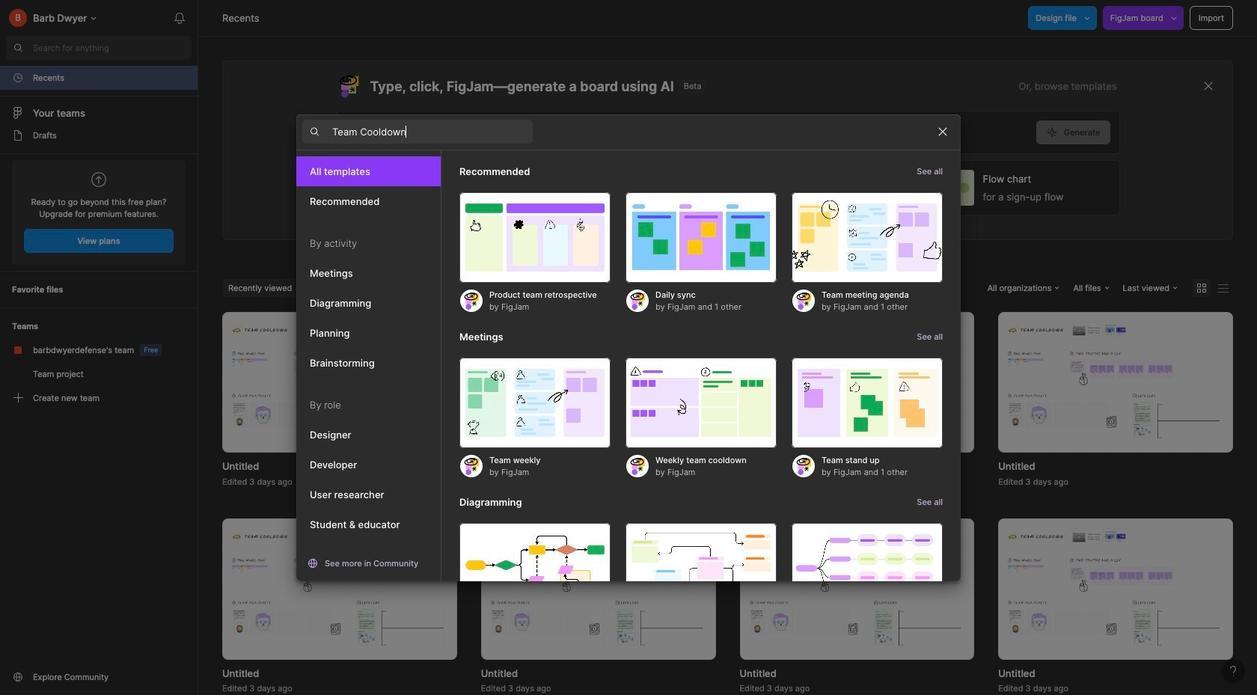 Task type: vqa. For each thing, say whether or not it's contained in the screenshot.
"Activity Choice Board" IMAGE
no



Task type: locate. For each thing, give the bounding box(es) containing it.
daily sync image
[[626, 192, 777, 283]]

product team retrospective image
[[460, 192, 611, 283]]

file thumbnail image
[[230, 322, 450, 443], [489, 322, 709, 443], [747, 322, 967, 443], [1006, 322, 1226, 443], [230, 529, 450, 650], [489, 529, 709, 650], [747, 529, 967, 650], [1006, 529, 1226, 650]]

dialog
[[296, 114, 961, 644]]

uml diagram image
[[626, 523, 777, 614]]

Ex: A weekly team meeting, starting with an ice breaker field
[[336, 112, 1037, 153]]

page 16 image
[[12, 130, 24, 141]]

mindmap image
[[792, 523, 943, 614]]

team stand up image
[[792, 358, 943, 448]]

Search for anything text field
[[33, 42, 192, 54]]

team weekly image
[[460, 358, 611, 448]]

weekly team cooldown image
[[626, 358, 777, 448]]



Task type: describe. For each thing, give the bounding box(es) containing it.
diagram basics image
[[460, 523, 611, 614]]

bell 32 image
[[168, 6, 192, 30]]

Search templates text field
[[332, 123, 533, 141]]

team meeting agenda image
[[792, 192, 943, 283]]

recent 16 image
[[12, 72, 24, 84]]

search 32 image
[[6, 36, 30, 60]]

community 16 image
[[12, 671, 24, 683]]



